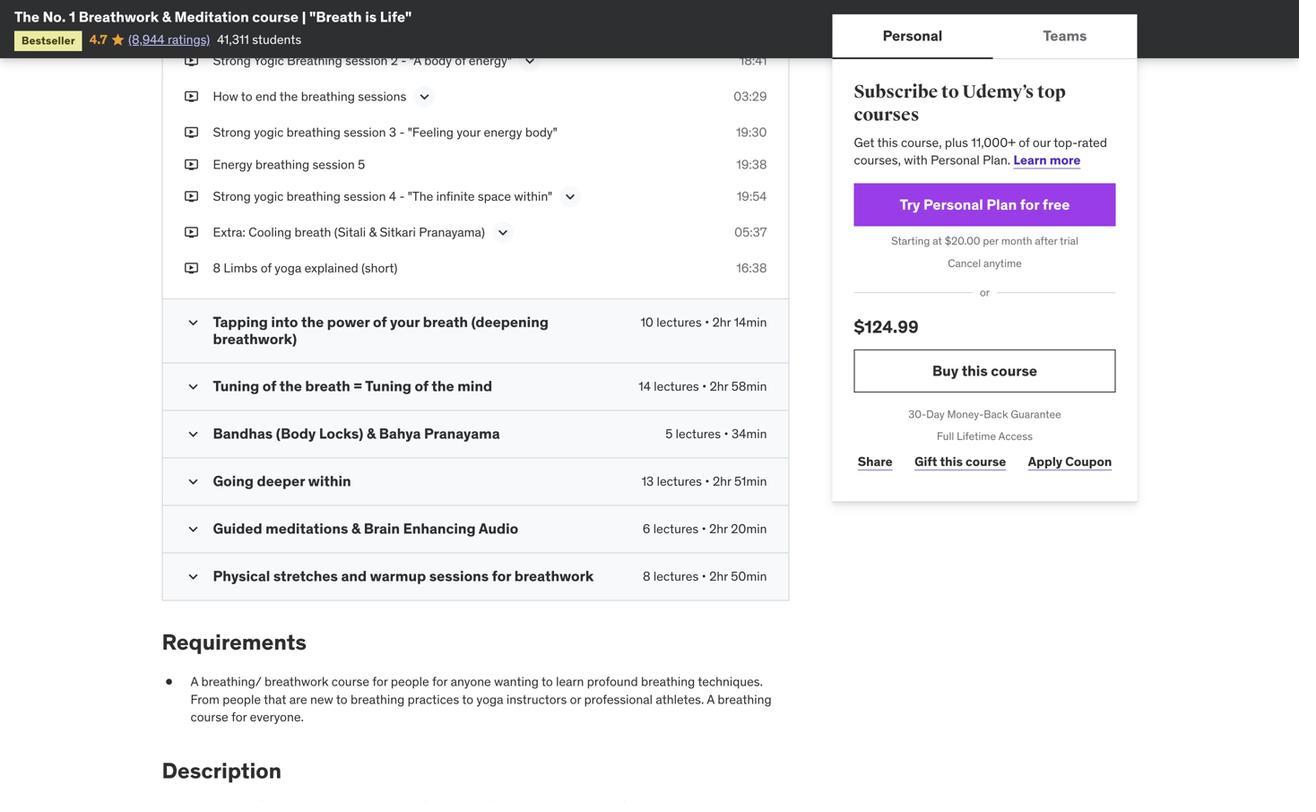 Task type: vqa. For each thing, say whether or not it's contained in the screenshot.
the middle in
no



Task type: describe. For each thing, give the bounding box(es) containing it.
breathing down the techniques.
[[718, 692, 772, 708]]

of inside get this course, plus 11,000+ of our top-rated courses, with personal plan.
[[1019, 134, 1030, 150]]

the right end
[[280, 89, 298, 105]]

session right |
[[313, 21, 355, 37]]

a breathing/ breathwork course for people for anyone wanting to learn profound breathing techniques. from people that are new to breathing practices to yoga instructors or professional athletes. a breathing course for everyone.
[[191, 674, 772, 725]]

show lecture description image for within"
[[562, 188, 579, 206]]

(8,944
[[128, 31, 165, 47]]

of down breathwork)
[[263, 377, 276, 395]]

into
[[271, 313, 298, 331]]

is
[[365, 8, 377, 26]]

1 horizontal spatial 4
[[389, 188, 396, 204]]

"a
[[410, 53, 421, 69]]

udemy's
[[963, 81, 1034, 103]]

breathing up cooling
[[255, 156, 309, 172]]

breathing down how to end the breathing sessions
[[287, 124, 341, 141]]

course down from on the bottom of the page
[[191, 709, 228, 725]]

(body
[[276, 425, 316, 443]]

18:41
[[740, 53, 767, 69]]

brain
[[364, 520, 400, 538]]

5 lectures • 34min
[[666, 426, 767, 442]]

breathing down 'breathing' at top
[[301, 89, 355, 105]]

show lecture description image for energy"
[[521, 52, 539, 70]]

share button
[[854, 444, 897, 480]]

8 for 8 lectures • 2hr 50min
[[643, 568, 651, 585]]

tapping
[[213, 313, 268, 331]]

1 vertical spatial 5
[[666, 426, 673, 442]]

course down the lifetime
[[966, 454, 1006, 470]]

power
[[327, 313, 370, 331]]

lectures for tuning of the breath = tuning of the mind
[[654, 378, 699, 394]]

teams button
[[993, 14, 1138, 57]]

0 vertical spatial your
[[457, 124, 481, 141]]

tuning of the breath = tuning of the mind
[[213, 377, 492, 395]]

lectures for bandhas (body locks) & bahya pranayama
[[676, 426, 721, 442]]

14min
[[734, 314, 767, 330]]

breathing down energy breathing session 5
[[287, 188, 341, 204]]

courses,
[[854, 152, 901, 168]]

2 tuning from the left
[[365, 377, 412, 395]]

small image for tuning
[[184, 378, 202, 396]]

(8,944 ratings)
[[128, 31, 210, 47]]

(deepening
[[471, 313, 549, 331]]

2hr for breathwork
[[710, 568, 728, 585]]

breathing up yogic
[[255, 21, 309, 37]]

0 vertical spatial a
[[191, 674, 198, 690]]

instructors
[[507, 692, 567, 708]]

cancel
[[948, 256, 981, 270]]

breathing right new on the left bottom
[[351, 692, 405, 708]]

8 lectures • 2hr 50min
[[643, 568, 767, 585]]

from
[[191, 692, 220, 708]]

teams
[[1043, 26, 1087, 45]]

personal inside button
[[883, 26, 943, 45]]

30-
[[909, 407, 927, 421]]

learn more
[[1014, 152, 1081, 168]]

19:38
[[737, 156, 767, 172]]

small image for bandhas
[[184, 425, 202, 443]]

34min
[[732, 426, 767, 442]]

0 horizontal spatial 5
[[358, 156, 365, 172]]

- for 2
[[401, 53, 407, 69]]

session for 2
[[345, 53, 388, 69]]

of right body
[[455, 53, 466, 69]]

subscribe
[[854, 81, 938, 103]]

- for 3
[[399, 124, 405, 141]]

xsmall image for strong yogic breathing session 3 - "feeling your energy body"
[[184, 124, 199, 142]]

1 tuning from the left
[[213, 377, 259, 395]]

2 vertical spatial personal
[[924, 195, 984, 214]]

athletes.
[[656, 692, 704, 708]]

1
[[69, 8, 75, 26]]

small image for physical
[[184, 568, 202, 586]]

breath inside tapping into the power of your breath (deepening breathwork)
[[423, 313, 468, 331]]

energy"
[[469, 53, 512, 69]]

breathing up athletes.
[[641, 674, 695, 690]]

yogic
[[254, 53, 284, 69]]

gift
[[915, 454, 938, 470]]

energy breathing session 4
[[213, 21, 365, 37]]

guided
[[213, 520, 262, 538]]

techniques.
[[698, 674, 763, 690]]

small image for guided
[[184, 520, 202, 538]]

3
[[389, 124, 396, 141]]

at
[[933, 234, 942, 248]]

58min
[[732, 378, 767, 394]]

05:37
[[735, 224, 767, 240]]

access
[[999, 430, 1033, 444]]

course up students
[[252, 8, 299, 26]]

xsmall image for 8 limbs of yoga explained (short)
[[184, 260, 199, 277]]

this for gift
[[940, 454, 963, 470]]

|
[[302, 8, 306, 26]]

how
[[213, 89, 238, 105]]

energy for energy breathing session 5
[[213, 156, 252, 172]]

trial
[[1060, 234, 1079, 248]]

coupon
[[1066, 454, 1112, 470]]

breathing
[[287, 53, 342, 69]]

6
[[643, 521, 651, 537]]

new
[[310, 692, 333, 708]]

that
[[264, 692, 286, 708]]

4.7
[[89, 31, 107, 47]]

• for bandhas (body locks) & bahya pranayama
[[724, 426, 729, 442]]

extra: cooling breath (sitali & sitkari pranayama)
[[213, 224, 485, 240]]

0 horizontal spatial people
[[223, 692, 261, 708]]

buy
[[933, 362, 959, 380]]

2
[[391, 53, 398, 69]]

(sitali
[[334, 224, 366, 240]]

2 vertical spatial breath
[[305, 377, 350, 395]]

10 lectures • 2hr 14min
[[641, 314, 767, 330]]

sitkari
[[380, 224, 416, 240]]

enhancing
[[403, 520, 476, 538]]

breathing/
[[201, 674, 262, 690]]

show lecture description image for extra: cooling breath (sitali & sitkari pranayama)
[[494, 224, 512, 242]]

plan
[[987, 195, 1017, 214]]

breathwork
[[79, 8, 159, 26]]

20min
[[731, 521, 767, 537]]

space
[[478, 188, 511, 204]]

share
[[858, 454, 893, 470]]

this for buy
[[962, 362, 988, 380]]

yogic for strong yogic breathing session 3 - "feeling your energy body"
[[254, 124, 284, 141]]

strong for strong yogic breathing session 4 - "the infinite space within"
[[213, 188, 251, 204]]

lectures for tapping into the power of your breath (deepening breathwork)
[[657, 314, 702, 330]]

session up strong yogic breathing session 4 - "the infinite space within"
[[313, 156, 355, 172]]

course up new on the left bottom
[[332, 674, 370, 690]]

14
[[639, 378, 651, 394]]

pranayama)
[[419, 224, 485, 240]]

& left bahya
[[367, 425, 376, 443]]

lectures for guided meditations & brain enhancing audio
[[654, 521, 699, 537]]

lifetime
[[957, 430, 996, 444]]

try
[[900, 195, 921, 214]]

limbs
[[224, 260, 258, 276]]

courses
[[854, 104, 920, 126]]

of up bahya
[[415, 377, 429, 395]]

• for physical stretches and warmup sessions for breathwork
[[702, 568, 707, 585]]

bandhas
[[213, 425, 273, 443]]

tab list containing personal
[[833, 14, 1138, 59]]

body"
[[525, 124, 558, 141]]

small image for tapping
[[184, 314, 202, 332]]

personal button
[[833, 14, 993, 57]]

our
[[1033, 134, 1051, 150]]

session for 3
[[344, 124, 386, 141]]

after
[[1035, 234, 1058, 248]]

& left brain
[[351, 520, 361, 538]]

how to end the breathing sessions
[[213, 89, 407, 105]]



Task type: locate. For each thing, give the bounding box(es) containing it.
breathwork down audio on the left
[[515, 567, 594, 585]]

2hr for breath
[[713, 314, 731, 330]]

1 strong from the top
[[213, 53, 251, 69]]

strong
[[213, 53, 251, 69], [213, 124, 251, 141], [213, 188, 251, 204]]

going
[[213, 472, 254, 490]]

1 energy from the top
[[213, 21, 252, 37]]

1 xsmall image from the top
[[184, 124, 199, 142]]

1 horizontal spatial sessions
[[429, 567, 489, 585]]

1 vertical spatial show lecture description image
[[562, 188, 579, 206]]

2 xsmall image from the top
[[184, 188, 199, 205]]

small image for going
[[184, 473, 202, 491]]

personal
[[883, 26, 943, 45], [931, 152, 980, 168], [924, 195, 984, 214]]

2 energy from the top
[[213, 156, 252, 172]]

to left end
[[241, 89, 253, 105]]

extra:
[[213, 224, 246, 240]]

bestseller
[[22, 34, 75, 47]]

and
[[341, 567, 367, 585]]

show lecture description image
[[416, 88, 433, 106], [494, 224, 512, 242]]

1 horizontal spatial breathwork
[[515, 567, 594, 585]]

• left 50min
[[702, 568, 707, 585]]

1 horizontal spatial or
[[980, 286, 990, 300]]

• left 20min
[[702, 521, 706, 537]]

people down breathing/
[[223, 692, 261, 708]]

your left energy
[[457, 124, 481, 141]]

tab list
[[833, 14, 1138, 59]]

apply coupon button
[[1025, 444, 1116, 480]]

lectures right "10"
[[657, 314, 702, 330]]

• for guided meditations & brain enhancing audio
[[702, 521, 706, 537]]

2 vertical spatial this
[[940, 454, 963, 470]]

2 strong from the top
[[213, 124, 251, 141]]

0 vertical spatial this
[[878, 134, 898, 150]]

personal up $20.00
[[924, 195, 984, 214]]

anytime
[[984, 256, 1022, 270]]

yoga down 'anyone'
[[477, 692, 504, 708]]

1 vertical spatial personal
[[931, 152, 980, 168]]

1 vertical spatial 4
[[389, 188, 396, 204]]

or down anytime
[[980, 286, 990, 300]]

2hr left 58min
[[710, 378, 729, 394]]

2hr left 50min
[[710, 568, 728, 585]]

0 vertical spatial 8
[[213, 260, 221, 276]]

lectures right 6 at the bottom
[[654, 521, 699, 537]]

explained
[[305, 260, 359, 276]]

1 vertical spatial a
[[707, 692, 715, 708]]

breath up the 8 limbs of yoga explained (short)
[[295, 224, 331, 240]]

0 horizontal spatial 4
[[358, 21, 365, 37]]

1 small image from the top
[[184, 425, 202, 443]]

back
[[984, 407, 1008, 421]]

small image left going
[[184, 473, 202, 491]]

free
[[1043, 195, 1070, 214]]

03:29
[[734, 89, 767, 105]]

2hr left 51min
[[713, 473, 731, 490]]

sessions down enhancing
[[429, 567, 489, 585]]

1 vertical spatial small image
[[184, 473, 202, 491]]

this right the gift
[[940, 454, 963, 470]]

0 horizontal spatial show lecture description image
[[416, 88, 433, 106]]

strong down 41,311
[[213, 53, 251, 69]]

30-day money-back guarantee full lifetime access
[[909, 407, 1062, 444]]

6 lectures • 2hr 20min
[[643, 521, 767, 537]]

bandhas (body locks) & bahya pranayama
[[213, 425, 500, 443]]

rated
[[1078, 134, 1108, 150]]

small image left guided
[[184, 520, 202, 538]]

this inside button
[[962, 362, 988, 380]]

2 vertical spatial small image
[[184, 520, 202, 538]]

breathwork inside a breathing/ breathwork course for people for anyone wanting to learn profound breathing techniques. from people that are new to breathing practices to yoga instructors or professional athletes. a breathing course for everyone.
[[265, 674, 329, 690]]

5
[[358, 156, 365, 172], [666, 426, 673, 442]]

strong down how
[[213, 124, 251, 141]]

2 yogic from the top
[[254, 188, 284, 204]]

professional
[[584, 692, 653, 708]]

1 vertical spatial your
[[390, 313, 420, 331]]

4 up strong yogic breathing session 2 - "a body of energy"
[[358, 21, 365, 37]]

cooling
[[249, 224, 292, 240]]

strong yogic breathing session 4 - "the infinite space within"
[[213, 188, 553, 204]]

=
[[354, 377, 362, 395]]

0 horizontal spatial 8
[[213, 260, 221, 276]]

• left 14min
[[705, 314, 710, 330]]

energy up "extra:"
[[213, 156, 252, 172]]

0 vertical spatial 5
[[358, 156, 365, 172]]

5 down 14 lectures • 2hr 58min
[[666, 426, 673, 442]]

4
[[358, 21, 365, 37], [389, 188, 396, 204]]

personal down "plus"
[[931, 152, 980, 168]]

people up practices
[[391, 674, 429, 690]]

0 vertical spatial small image
[[184, 314, 202, 332]]

gift this course link
[[911, 444, 1010, 480]]

50min
[[731, 568, 767, 585]]

0 vertical spatial xsmall image
[[184, 124, 199, 142]]

0 vertical spatial or
[[980, 286, 990, 300]]

1 vertical spatial people
[[223, 692, 261, 708]]

description
[[162, 758, 282, 785]]

show lecture description image down space
[[494, 224, 512, 242]]

1 vertical spatial show lecture description image
[[494, 224, 512, 242]]

0 vertical spatial strong
[[213, 53, 251, 69]]

1 vertical spatial -
[[399, 124, 405, 141]]

2 small image from the top
[[184, 473, 202, 491]]

tuning up bandhas
[[213, 377, 259, 395]]

session left 2
[[345, 53, 388, 69]]

1 vertical spatial yogic
[[254, 188, 284, 204]]

the left mind
[[432, 377, 454, 395]]

• for going deeper within
[[705, 473, 710, 490]]

0 horizontal spatial yoga
[[275, 260, 302, 276]]

0 vertical spatial breath
[[295, 224, 331, 240]]

• for tapping into the power of your breath (deepening breathwork)
[[705, 314, 710, 330]]

0 horizontal spatial a
[[191, 674, 198, 690]]

yoga inside a breathing/ breathwork course for people for anyone wanting to learn profound breathing techniques. from people that are new to breathing practices to yoga instructors or professional athletes. a breathing course for everyone.
[[477, 692, 504, 708]]

0 vertical spatial 4
[[358, 21, 365, 37]]

0 horizontal spatial or
[[570, 692, 581, 708]]

13
[[642, 473, 654, 490]]

0 vertical spatial show lecture description image
[[416, 88, 433, 106]]

body
[[424, 53, 452, 69]]

strong for strong yogic breathing session 2 - "a body of energy"
[[213, 53, 251, 69]]

this inside get this course, plus 11,000+ of our top-rated courses, with personal plan.
[[878, 134, 898, 150]]

show lecture description image right within"
[[562, 188, 579, 206]]

money-
[[947, 407, 984, 421]]

& right (sitali
[[369, 224, 377, 240]]

1 vertical spatial xsmall image
[[184, 188, 199, 205]]

2hr left 14min
[[713, 314, 731, 330]]

41,311 students
[[217, 31, 301, 47]]

strong yogic breathing session 2 - "a body of energy"
[[213, 53, 512, 69]]

month
[[1002, 234, 1033, 248]]

• left 34min
[[724, 426, 729, 442]]

- left "the on the left top of page
[[399, 188, 405, 204]]

1 vertical spatial small image
[[184, 378, 202, 396]]

life"
[[380, 8, 412, 26]]

51min
[[735, 473, 767, 490]]

top
[[1038, 81, 1066, 103]]

strong for strong yogic breathing session 3 - "feeling your energy body"
[[213, 124, 251, 141]]

1 vertical spatial sessions
[[429, 567, 489, 585]]

sessions up strong yogic breathing session 3 - "feeling your energy body"
[[358, 89, 407, 105]]

of left our
[[1019, 134, 1030, 150]]

breathwork
[[515, 567, 594, 585], [265, 674, 329, 690]]

1 vertical spatial yoga
[[477, 692, 504, 708]]

0 vertical spatial -
[[401, 53, 407, 69]]

lectures right 13
[[657, 473, 702, 490]]

of right limbs
[[261, 260, 272, 276]]

plus
[[945, 134, 969, 150]]

infinite
[[436, 188, 475, 204]]

0 vertical spatial show lecture description image
[[521, 52, 539, 70]]

the right the into
[[301, 313, 324, 331]]

1 horizontal spatial 5
[[666, 426, 673, 442]]

1 small image from the top
[[184, 314, 202, 332]]

session for 4
[[344, 188, 386, 204]]

0 vertical spatial sessions
[[358, 89, 407, 105]]

2 vertical spatial strong
[[213, 188, 251, 204]]

8 for 8 limbs of yoga explained (short)
[[213, 260, 221, 276]]

1 vertical spatial breathwork
[[265, 674, 329, 690]]

0 vertical spatial people
[[391, 674, 429, 690]]

yogic down end
[[254, 124, 284, 141]]

• left 58min
[[702, 378, 707, 394]]

1 vertical spatial or
[[570, 692, 581, 708]]

meditation
[[174, 8, 249, 26]]

2hr left 20min
[[710, 521, 728, 537]]

strong yogic breathing session 3 - "feeling your energy body"
[[213, 124, 558, 141]]

2 small image from the top
[[184, 378, 202, 396]]

day
[[926, 407, 945, 421]]

0 horizontal spatial show lecture description image
[[521, 52, 539, 70]]

a down the techniques.
[[707, 692, 715, 708]]

3 xsmall image from the top
[[184, 260, 199, 277]]

show lecture description image
[[521, 52, 539, 70], [562, 188, 579, 206]]

apply coupon
[[1028, 454, 1112, 470]]

1 horizontal spatial a
[[707, 692, 715, 708]]

to down 'anyone'
[[462, 692, 474, 708]]

to right new on the left bottom
[[336, 692, 348, 708]]

13 lectures • 2hr 51min
[[642, 473, 767, 490]]

the up (body
[[279, 377, 302, 395]]

tuning
[[213, 377, 259, 395], [365, 377, 412, 395]]

show lecture description image right energy"
[[521, 52, 539, 70]]

3 strong from the top
[[213, 188, 251, 204]]

to inside subscribe to udemy's top courses
[[942, 81, 959, 103]]

buy this course button
[[854, 350, 1116, 393]]

1 yogic from the top
[[254, 124, 284, 141]]

profound
[[587, 674, 638, 690]]

apply
[[1028, 454, 1063, 470]]

course inside button
[[991, 362, 1038, 380]]

to left udemy's
[[942, 81, 959, 103]]

of
[[455, 53, 466, 69], [1019, 134, 1030, 150], [261, 260, 272, 276], [373, 313, 387, 331], [263, 377, 276, 395], [415, 377, 429, 395]]

0 vertical spatial yogic
[[254, 124, 284, 141]]

or down learn at left
[[570, 692, 581, 708]]

1 vertical spatial strong
[[213, 124, 251, 141]]

get
[[854, 134, 875, 150]]

1 vertical spatial energy
[[213, 156, 252, 172]]

"the
[[408, 188, 433, 204]]

strong up "extra:"
[[213, 188, 251, 204]]

yogic
[[254, 124, 284, 141], [254, 188, 284, 204]]

1 horizontal spatial your
[[457, 124, 481, 141]]

breath left (deepening
[[423, 313, 468, 331]]

energy for energy breathing session 4
[[213, 21, 252, 37]]

yogic up cooling
[[254, 188, 284, 204]]

guarantee
[[1011, 407, 1062, 421]]

small image
[[184, 425, 202, 443], [184, 473, 202, 491], [184, 520, 202, 538]]

1 horizontal spatial show lecture description image
[[562, 188, 579, 206]]

8 down 6 at the bottom
[[643, 568, 651, 585]]

no.
[[43, 8, 66, 26]]

your
[[457, 124, 481, 141], [390, 313, 420, 331]]

breath left =
[[305, 377, 350, 395]]

lectures down 6 lectures • 2hr 20min
[[654, 568, 699, 585]]

-
[[401, 53, 407, 69], [399, 124, 405, 141], [399, 188, 405, 204]]

end
[[256, 89, 277, 105]]

5 up strong yogic breathing session 4 - "the infinite space within"
[[358, 156, 365, 172]]

within"
[[514, 188, 553, 204]]

0 horizontal spatial your
[[390, 313, 420, 331]]

of inside tapping into the power of your breath (deepening breathwork)
[[373, 313, 387, 331]]

everyone.
[[250, 709, 304, 725]]

& up (8,944 ratings)
[[162, 8, 171, 26]]

yoga down cooling
[[275, 260, 302, 276]]

course,
[[901, 134, 942, 150]]

personal inside get this course, plus 11,000+ of our top-rated courses, with personal plan.
[[931, 152, 980, 168]]

1 vertical spatial 8
[[643, 568, 651, 585]]

$124.99
[[854, 316, 919, 338]]

course up back
[[991, 362, 1038, 380]]

- right 3
[[399, 124, 405, 141]]

0 vertical spatial breathwork
[[515, 567, 594, 585]]

requirements
[[162, 629, 307, 656]]

0 horizontal spatial breathwork
[[265, 674, 329, 690]]

1 horizontal spatial tuning
[[365, 377, 412, 395]]

session left 3
[[344, 124, 386, 141]]

0 vertical spatial personal
[[883, 26, 943, 45]]

this for get
[[878, 134, 898, 150]]

show lecture description image up "feeling
[[416, 88, 433, 106]]

8
[[213, 260, 221, 276], [643, 568, 651, 585]]

0 vertical spatial small image
[[184, 425, 202, 443]]

session up (sitali
[[344, 188, 386, 204]]

practices
[[408, 692, 459, 708]]

physical
[[213, 567, 270, 585]]

guided meditations & brain enhancing audio
[[213, 520, 519, 538]]

this
[[878, 134, 898, 150], [962, 362, 988, 380], [940, 454, 963, 470]]

3 small image from the top
[[184, 520, 202, 538]]

1 horizontal spatial show lecture description image
[[494, 224, 512, 242]]

• for tuning of the breath = tuning of the mind
[[702, 378, 707, 394]]

the inside tapping into the power of your breath (deepening breathwork)
[[301, 313, 324, 331]]

of right power
[[373, 313, 387, 331]]

lectures right 14
[[654, 378, 699, 394]]

xsmall image
[[184, 20, 199, 38], [184, 52, 199, 70], [184, 88, 199, 106], [184, 156, 199, 173], [184, 224, 199, 241], [162, 674, 176, 691]]

more
[[1050, 152, 1081, 168]]

small image
[[184, 314, 202, 332], [184, 378, 202, 396], [184, 568, 202, 586]]

xsmall image
[[184, 124, 199, 142], [184, 188, 199, 205], [184, 260, 199, 277]]

4 left "the on the left top of page
[[389, 188, 396, 204]]

2 vertical spatial small image
[[184, 568, 202, 586]]

breathwork up are
[[265, 674, 329, 690]]

this up courses,
[[878, 134, 898, 150]]

learn more link
[[1014, 152, 1081, 168]]

within
[[308, 472, 351, 490]]

bahya
[[379, 425, 421, 443]]

yogic for strong yogic breathing session 4 - "the infinite space within"
[[254, 188, 284, 204]]

lectures down 14 lectures • 2hr 58min
[[676, 426, 721, 442]]

10
[[641, 314, 654, 330]]

energy
[[484, 124, 522, 141]]

wanting
[[494, 674, 539, 690]]

this right buy
[[962, 362, 988, 380]]

breath
[[295, 224, 331, 240], [423, 313, 468, 331], [305, 377, 350, 395]]

1 horizontal spatial 8
[[643, 568, 651, 585]]

to up instructors
[[542, 674, 553, 690]]

1 vertical spatial breath
[[423, 313, 468, 331]]

energy right ratings)
[[213, 21, 252, 37]]

small image left bandhas
[[184, 425, 202, 443]]

top-
[[1054, 134, 1078, 150]]

your inside tapping into the power of your breath (deepening breathwork)
[[390, 313, 420, 331]]

energy
[[213, 21, 252, 37], [213, 156, 252, 172]]

2 vertical spatial xsmall image
[[184, 260, 199, 277]]

1 horizontal spatial yoga
[[477, 692, 504, 708]]

lectures for going deeper within
[[657, 473, 702, 490]]

- for 4
[[399, 188, 405, 204]]

- right 2
[[401, 53, 407, 69]]

0 horizontal spatial sessions
[[358, 89, 407, 105]]

2hr for of
[[710, 378, 729, 394]]

or inside a breathing/ breathwork course for people for anyone wanting to learn profound breathing techniques. from people that are new to breathing practices to yoga instructors or professional athletes. a breathing course for everyone.
[[570, 692, 581, 708]]

pranayama
[[424, 425, 500, 443]]

0 horizontal spatial tuning
[[213, 377, 259, 395]]

personal up subscribe
[[883, 26, 943, 45]]

your right power
[[390, 313, 420, 331]]

a
[[191, 674, 198, 690], [707, 692, 715, 708]]

2hr
[[713, 314, 731, 330], [710, 378, 729, 394], [713, 473, 731, 490], [710, 521, 728, 537], [710, 568, 728, 585]]

lectures for physical stretches and warmup sessions for breathwork
[[654, 568, 699, 585]]

buy this course
[[933, 362, 1038, 380]]

0 vertical spatial yoga
[[275, 260, 302, 276]]

0 vertical spatial energy
[[213, 21, 252, 37]]

• left 51min
[[705, 473, 710, 490]]

going deeper within
[[213, 472, 351, 490]]

1 vertical spatial this
[[962, 362, 988, 380]]

8 left limbs
[[213, 260, 221, 276]]

2 vertical spatial -
[[399, 188, 405, 204]]

a up from on the bottom of the page
[[191, 674, 198, 690]]

3 small image from the top
[[184, 568, 202, 586]]

show lecture description image for how to end the breathing sessions
[[416, 88, 433, 106]]

1 horizontal spatial people
[[391, 674, 429, 690]]



